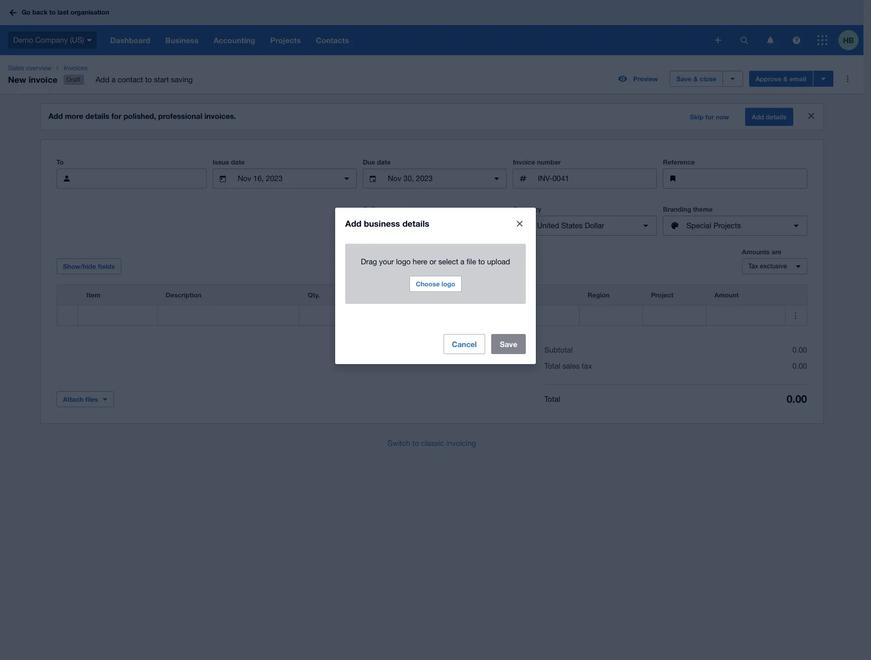 Task type: vqa. For each thing, say whether or not it's contained in the screenshot.
'switch'
yes



Task type: describe. For each thing, give the bounding box(es) containing it.
add more details for polished, professional invoices.
[[48, 111, 236, 120]]

payments
[[384, 205, 415, 213]]

united states dollar button
[[513, 216, 657, 236]]

branding
[[663, 205, 691, 213]]

company
[[35, 35, 68, 44]]

more
[[65, 111, 83, 120]]

special
[[687, 221, 711, 230]]

organisation
[[70, 8, 109, 16]]

online
[[363, 205, 383, 213]]

sales overview
[[8, 64, 52, 72]]

save & close
[[676, 75, 716, 83]]

logo inside button
[[442, 280, 455, 288]]

save button
[[491, 334, 526, 354]]

approve
[[755, 75, 781, 83]]

total sales tax
[[544, 362, 592, 370]]

total for total sales tax
[[544, 362, 560, 370]]

tax rate
[[508, 291, 533, 299]]

add for add business details
[[345, 218, 361, 229]]

approve & email
[[755, 75, 806, 83]]

email
[[790, 75, 806, 83]]

united states dollar
[[537, 221, 604, 230]]

overview
[[26, 64, 52, 72]]

details for add more details for polished, professional invoices.
[[85, 111, 109, 120]]

cancel button
[[443, 334, 485, 354]]

hb
[[843, 35, 854, 44]]

demo
[[13, 35, 33, 44]]

files
[[85, 395, 98, 403]]

total for total
[[544, 395, 560, 403]]

special projects button
[[663, 216, 807, 236]]

drag
[[361, 257, 377, 266]]

description
[[166, 291, 201, 299]]

number
[[537, 158, 561, 166]]

invoicing
[[446, 439, 476, 448]]

your
[[379, 257, 394, 266]]

invoice
[[513, 158, 535, 166]]

theme
[[693, 205, 713, 213]]

skip for now
[[690, 113, 729, 121]]

demo company (us) button
[[0, 25, 103, 55]]

dollar
[[585, 221, 604, 230]]

to inside hb banner
[[49, 8, 56, 16]]

contact
[[118, 75, 143, 84]]

demo company (us)
[[13, 35, 84, 44]]

here
[[413, 257, 427, 266]]

attach
[[63, 395, 83, 403]]

drag your logo here or select a file to upload
[[361, 257, 510, 266]]

switch
[[387, 439, 410, 448]]

close image
[[510, 213, 530, 234]]

Quantity field
[[300, 306, 342, 325]]

Description text field
[[158, 306, 299, 325]]

switch to classic invoicing
[[387, 439, 476, 448]]

currency
[[513, 205, 541, 213]]

save for save
[[500, 339, 517, 348]]

svg image inside demo company (us) popup button
[[87, 39, 92, 42]]

(us)
[[70, 35, 84, 44]]

invoices link
[[60, 63, 201, 73]]

show/hide
[[63, 262, 96, 271]]

details for add business details
[[402, 218, 429, 229]]

select
[[438, 257, 458, 266]]

amount
[[714, 291, 739, 299]]

tax
[[582, 362, 592, 370]]

go back to last organisation link
[[6, 4, 115, 21]]

go
[[22, 8, 31, 16]]

go back to last organisation
[[22, 8, 109, 16]]

business
[[364, 218, 400, 229]]

due
[[363, 158, 375, 166]]

0.00 for subtotal
[[792, 346, 807, 354]]

add for add a contact to start saving
[[96, 75, 109, 84]]

professional
[[158, 111, 202, 120]]

& for close
[[693, 75, 698, 83]]

are
[[772, 248, 781, 256]]

show/hide fields button
[[56, 258, 121, 275]]

invoice
[[29, 74, 57, 85]]

show/hide fields
[[63, 262, 115, 271]]

to inside button
[[412, 439, 419, 448]]

close
[[700, 75, 716, 83]]

invoice line item list element
[[56, 285, 807, 326]]

classic
[[421, 439, 444, 448]]

skip for now button
[[684, 109, 735, 125]]

switch to classic invoicing button
[[379, 434, 484, 454]]

2 vertical spatial 0.00
[[787, 393, 807, 405]]

hb button
[[838, 25, 863, 55]]

save & close button
[[670, 71, 723, 87]]

rate
[[521, 291, 533, 299]]

subtotal
[[544, 346, 573, 354]]

now
[[716, 113, 729, 121]]

branding theme
[[663, 205, 713, 213]]

cancel
[[452, 339, 477, 348]]



Task type: locate. For each thing, give the bounding box(es) containing it.
to
[[56, 158, 64, 166]]

1 horizontal spatial logo
[[442, 280, 455, 288]]

1 & from the left
[[693, 75, 698, 83]]

states
[[561, 221, 583, 230]]

0 vertical spatial tax
[[748, 262, 758, 270]]

tax exclusive button
[[742, 258, 807, 275]]

start
[[154, 75, 169, 84]]

add for add
[[396, 220, 408, 228]]

total down subtotal
[[544, 362, 560, 370]]

2 & from the left
[[783, 75, 788, 83]]

preview button
[[612, 71, 664, 87]]

add right now
[[752, 113, 764, 121]]

to left start at top
[[145, 75, 152, 84]]

preview
[[633, 75, 658, 83]]

tax for tax exclusive
[[748, 262, 758, 270]]

svg image inside go back to last organisation link
[[10, 9, 17, 16]]

add left more
[[48, 111, 63, 120]]

last
[[57, 8, 69, 16]]

due date
[[363, 158, 391, 166]]

a left file
[[460, 257, 464, 266]]

save
[[676, 75, 692, 83], [500, 339, 517, 348]]

choose logo
[[416, 280, 455, 288]]

svg image
[[10, 9, 17, 16], [817, 35, 827, 45], [740, 36, 748, 44], [767, 36, 773, 44], [793, 36, 800, 44]]

svg image
[[715, 37, 721, 43], [87, 39, 92, 42]]

0 horizontal spatial more date options image
[[337, 169, 357, 189]]

details down payments
[[402, 218, 429, 229]]

account
[[429, 291, 455, 299]]

sales
[[562, 362, 580, 370]]

add inside dialog
[[345, 218, 361, 229]]

to left last on the left of page
[[49, 8, 56, 16]]

projects
[[713, 221, 741, 230]]

new
[[8, 74, 26, 85]]

& for email
[[783, 75, 788, 83]]

details down approve & email button
[[766, 113, 786, 121]]

item
[[86, 291, 100, 299]]

new invoice
[[8, 74, 57, 85]]

to right file
[[478, 257, 485, 266]]

polished,
[[124, 111, 156, 120]]

2 more date options image from the left
[[487, 169, 507, 189]]

svg image right (us)
[[87, 39, 92, 42]]

0 vertical spatial logo
[[396, 257, 411, 266]]

add business details dialog
[[335, 207, 536, 364]]

sales
[[8, 64, 24, 72]]

a
[[111, 75, 116, 84], [460, 257, 464, 266]]

1 vertical spatial total
[[544, 395, 560, 403]]

sales overview link
[[4, 63, 56, 73]]

1 more date options image from the left
[[337, 169, 357, 189]]

date right issue
[[231, 158, 245, 166]]

invoice number element
[[513, 169, 657, 189]]

logo
[[396, 257, 411, 266], [442, 280, 455, 288]]

1 horizontal spatial for
[[705, 113, 714, 121]]

0 horizontal spatial svg image
[[87, 39, 92, 42]]

0 horizontal spatial tax
[[508, 291, 519, 299]]

date for due date
[[377, 158, 391, 166]]

1 vertical spatial save
[[500, 339, 517, 348]]

choose logo button
[[409, 276, 462, 292]]

0 vertical spatial total
[[544, 362, 560, 370]]

tax left rate
[[508, 291, 519, 299]]

1 vertical spatial logo
[[442, 280, 455, 288]]

details inside button
[[766, 113, 786, 121]]

1 vertical spatial 0.00
[[792, 362, 807, 370]]

2 horizontal spatial details
[[766, 113, 786, 121]]

1 horizontal spatial &
[[783, 75, 788, 83]]

invoices
[[64, 64, 88, 72]]

Issue date text field
[[237, 169, 333, 188]]

Reference text field
[[687, 169, 807, 188]]

invoice number
[[513, 158, 561, 166]]

logo left the here
[[396, 257, 411, 266]]

for left "polished,"
[[111, 111, 121, 120]]

more date options image for due date
[[487, 169, 507, 189]]

add down payments
[[396, 220, 408, 228]]

svg image up close
[[715, 37, 721, 43]]

add business details
[[345, 218, 429, 229]]

hb banner
[[0, 0, 863, 55]]

& left close
[[693, 75, 698, 83]]

1 horizontal spatial tax
[[748, 262, 758, 270]]

1 horizontal spatial more date options image
[[487, 169, 507, 189]]

0 horizontal spatial save
[[500, 339, 517, 348]]

add details
[[752, 113, 786, 121]]

amounts are
[[742, 248, 781, 256]]

save inside add business details dialog
[[500, 339, 517, 348]]

special projects
[[687, 221, 741, 230]]

total
[[544, 362, 560, 370], [544, 395, 560, 403]]

contact element
[[56, 169, 207, 189]]

to
[[49, 8, 56, 16], [145, 75, 152, 84], [478, 257, 485, 266], [412, 439, 419, 448]]

add a contact to start saving
[[96, 75, 193, 84]]

details inside dialog
[[402, 218, 429, 229]]

date right due at the left top of page
[[377, 158, 391, 166]]

project
[[651, 291, 673, 299]]

1 horizontal spatial a
[[460, 257, 464, 266]]

1 horizontal spatial save
[[676, 75, 692, 83]]

file
[[467, 257, 476, 266]]

1 date from the left
[[231, 158, 245, 166]]

invoices.
[[204, 111, 236, 120]]

more date options image for issue date
[[337, 169, 357, 189]]

0 vertical spatial save
[[676, 75, 692, 83]]

for inside skip for now button
[[705, 113, 714, 121]]

approve & email button
[[749, 71, 813, 87]]

add more details for polished, professional invoices. status
[[40, 104, 823, 130]]

0 horizontal spatial a
[[111, 75, 116, 84]]

qty.
[[308, 291, 320, 299]]

save right the cancel at the bottom of the page
[[500, 339, 517, 348]]

saving
[[171, 75, 193, 84]]

0 vertical spatial a
[[111, 75, 116, 84]]

tax exclusive
[[748, 262, 787, 270]]

date for issue date
[[231, 158, 245, 166]]

0.00 for total sales tax
[[792, 362, 807, 370]]

0 horizontal spatial for
[[111, 111, 121, 120]]

to right switch
[[412, 439, 419, 448]]

add for add more details for polished, professional invoices.
[[48, 111, 63, 120]]

0 vertical spatial 0.00
[[792, 346, 807, 354]]

1 horizontal spatial details
[[402, 218, 429, 229]]

back
[[32, 8, 48, 16]]

navigation
[[103, 25, 708, 55]]

draft
[[66, 76, 81, 83]]

&
[[693, 75, 698, 83], [783, 75, 788, 83]]

attach files
[[63, 395, 98, 403]]

tax inside invoice line item list element
[[508, 291, 519, 299]]

add left none
[[345, 218, 361, 229]]

for left now
[[705, 113, 714, 121]]

skip
[[690, 113, 704, 121]]

add button
[[390, 216, 426, 232]]

0 horizontal spatial logo
[[396, 257, 411, 266]]

tax inside popup button
[[748, 262, 758, 270]]

1 horizontal spatial svg image
[[715, 37, 721, 43]]

none
[[363, 219, 382, 228]]

add
[[96, 75, 109, 84], [48, 111, 63, 120], [752, 113, 764, 121], [345, 218, 361, 229], [396, 220, 408, 228]]

fields
[[98, 262, 115, 271]]

or
[[429, 257, 436, 266]]

0 horizontal spatial details
[[85, 111, 109, 120]]

add for add details
[[752, 113, 764, 121]]

to inside add business details dialog
[[478, 257, 485, 266]]

save left close
[[676, 75, 692, 83]]

online payments
[[363, 205, 415, 213]]

upload
[[487, 257, 510, 266]]

1 vertical spatial tax
[[508, 291, 519, 299]]

choose
[[416, 280, 440, 288]]

details right more
[[85, 111, 109, 120]]

a left contact
[[111, 75, 116, 84]]

2 total from the top
[[544, 395, 560, 403]]

add details button
[[745, 108, 793, 126]]

amounts
[[742, 248, 770, 256]]

total down the total sales tax
[[544, 395, 560, 403]]

add left contact
[[96, 75, 109, 84]]

Due date text field
[[387, 169, 483, 188]]

2 date from the left
[[377, 158, 391, 166]]

navigation inside hb banner
[[103, 25, 708, 55]]

exclusive
[[760, 262, 787, 270]]

0 horizontal spatial &
[[693, 75, 698, 83]]

logo up account
[[442, 280, 455, 288]]

united
[[537, 221, 559, 230]]

region
[[588, 291, 610, 299]]

reference
[[663, 158, 695, 166]]

1 horizontal spatial date
[[377, 158, 391, 166]]

tax for tax rate
[[508, 291, 519, 299]]

To text field
[[81, 169, 206, 188]]

1 vertical spatial a
[[460, 257, 464, 266]]

Invoice number text field
[[537, 169, 656, 188]]

a inside add business details dialog
[[460, 257, 464, 266]]

issue date
[[213, 158, 245, 166]]

save for save & close
[[676, 75, 692, 83]]

date
[[231, 158, 245, 166], [377, 158, 391, 166]]

issue
[[213, 158, 229, 166]]

0 horizontal spatial date
[[231, 158, 245, 166]]

more date options image
[[337, 169, 357, 189], [487, 169, 507, 189]]

1 total from the top
[[544, 362, 560, 370]]

for
[[111, 111, 121, 120], [705, 113, 714, 121]]

& left email on the right
[[783, 75, 788, 83]]

tax down amounts
[[748, 262, 758, 270]]



